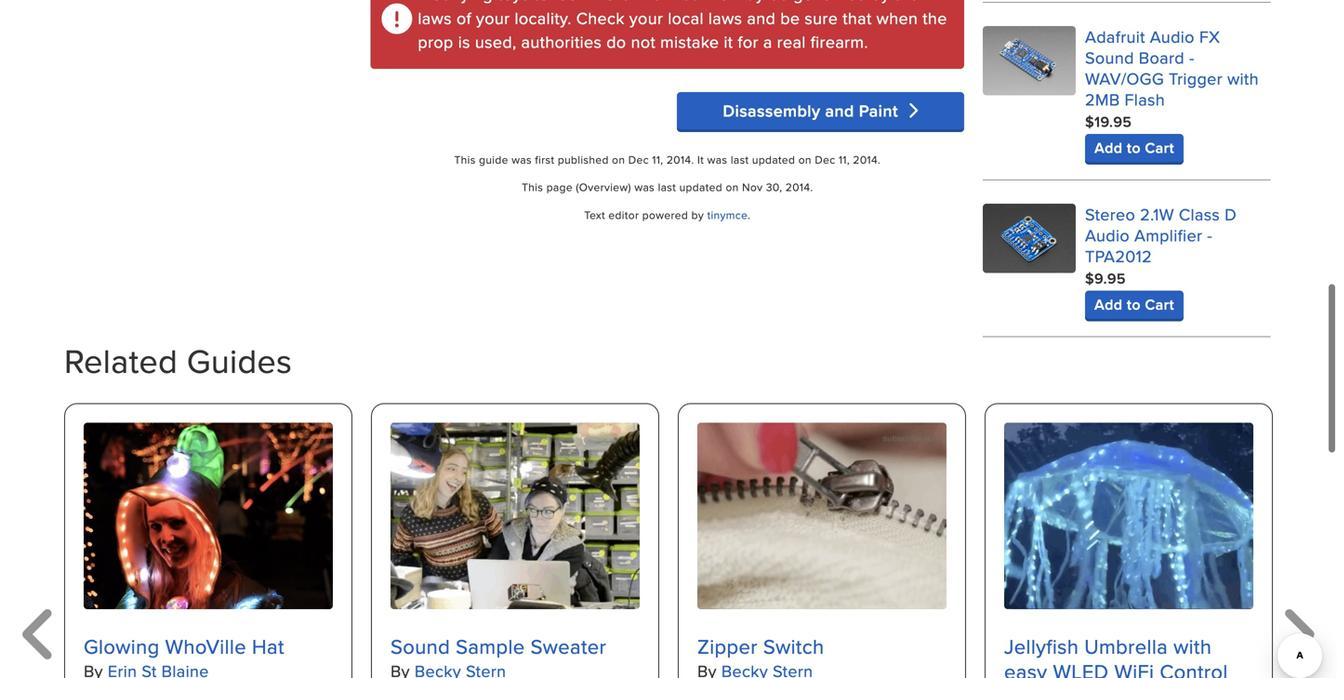 Task type: vqa. For each thing, say whether or not it's contained in the screenshot.
USED,
yes



Task type: locate. For each thing, give the bounding box(es) containing it.
to
[[534, 0, 549, 6], [1127, 137, 1141, 158], [1127, 293, 1141, 315]]

was up the powered
[[635, 179, 655, 195]]

2014. right the 30, at top
[[786, 179, 813, 195]]

add to cart link for to
[[1085, 290, 1184, 318]]

check
[[576, 6, 625, 30]]

toys
[[498, 0, 529, 6]]

stereo 2.1w class d audio amplifier - tpa2012 link
[[1085, 202, 1237, 268]]

with right wifi
[[1174, 632, 1212, 661]]

do
[[607, 30, 626, 54]]

your
[[476, 6, 510, 30], [630, 6, 663, 30]]

this for this guide was first published on dec 11, 2014. it was last updated on dec 11, 2014.
[[454, 152, 476, 167]]

of
[[457, 6, 472, 30]]

this
[[454, 152, 476, 167], [522, 179, 543, 195]]

on up (overview)
[[612, 152, 625, 167]]

was left first
[[512, 152, 532, 167]]

local
[[668, 6, 704, 30]]

and left 'paint'
[[825, 98, 854, 123]]

dec down the disassembly and paint link
[[815, 152, 836, 167]]

0 vertical spatial sound
[[1085, 45, 1134, 69]]

to inside the adafruit audio fx sound board - wav/ogg trigger with 2mb flash $19.95 add to cart
[[1127, 137, 1141, 158]]

0 vertical spatial this
[[454, 152, 476, 167]]

1 vertical spatial with
[[1174, 632, 1212, 661]]

updated up the 30, at top
[[752, 152, 795, 167]]

1 horizontal spatial last
[[731, 152, 749, 167]]

laws up prop
[[418, 6, 452, 30]]

cart
[[1145, 137, 1175, 158], [1145, 293, 1175, 315]]

and
[[747, 6, 776, 30], [825, 98, 854, 123]]

0 horizontal spatial this
[[454, 152, 476, 167]]

0 vertical spatial -
[[1190, 45, 1195, 69]]

audio inside the adafruit audio fx sound board - wav/ogg trigger with 2mb flash $19.95 add to cart
[[1150, 24, 1195, 48]]

-
[[1190, 45, 1195, 69], [1207, 223, 1213, 247]]

add
[[1095, 137, 1123, 158], [1095, 293, 1123, 315]]

by
[[871, 0, 890, 6], [692, 207, 704, 223]]

1 vertical spatial audio
[[1085, 223, 1130, 247]]

1 laws from the left
[[418, 6, 452, 30]]

to up locality.
[[534, 0, 549, 6]]

authorities
[[521, 30, 602, 54]]

1 vertical spatial add
[[1095, 293, 1123, 315]]

11, down the disassembly and paint link
[[839, 152, 850, 167]]

1 vertical spatial by
[[692, 207, 704, 223]]

2 laws from the left
[[709, 6, 743, 30]]

firearm.
[[811, 30, 869, 54]]

updated down it
[[679, 179, 723, 195]]

1 horizontal spatial 2014.
[[786, 179, 813, 195]]

1 horizontal spatial dec
[[815, 152, 836, 167]]

1 vertical spatial to
[[1127, 137, 1141, 158]]

11,
[[652, 152, 664, 167], [839, 152, 850, 167]]

0 horizontal spatial your
[[476, 6, 510, 30]]

add to cart link for flash
[[1085, 134, 1184, 162]]

cart down tpa2012
[[1145, 293, 1175, 315]]

2 dec from the left
[[815, 152, 836, 167]]

1 horizontal spatial this
[[522, 179, 543, 195]]

add down $19.95
[[1095, 137, 1123, 158]]

and inside modifying toys to look more like firearms may be governed by the laws of your locality. check your local laws and be sure that when the prop is used, authorities do not mistake it for a real firearm.
[[747, 6, 776, 30]]

0 horizontal spatial and
[[747, 6, 776, 30]]

0 horizontal spatial -
[[1190, 45, 1195, 69]]

0 vertical spatial by
[[871, 0, 890, 6]]

switch
[[763, 632, 824, 661]]

laws up it
[[709, 6, 743, 30]]

1 horizontal spatial 11,
[[839, 152, 850, 167]]

audio
[[1150, 24, 1195, 48], [1085, 223, 1130, 247]]

angled shot of a adafruit audio fx sound board. image
[[983, 26, 1076, 95]]

add inside the adafruit audio fx sound board - wav/ogg trigger with 2mb flash $19.95 add to cart
[[1095, 137, 1123, 158]]

0 horizontal spatial laws
[[418, 6, 452, 30]]

on
[[612, 152, 625, 167], [799, 152, 812, 167], [726, 179, 739, 195]]

0 vertical spatial to
[[534, 0, 549, 6]]

30,
[[766, 179, 783, 195]]

with inside the adafruit audio fx sound board - wav/ogg trigger with 2mb flash $19.95 add to cart
[[1228, 66, 1259, 90]]

when
[[877, 6, 918, 30]]

disassembly and paint link
[[677, 92, 965, 129]]

related
[[64, 337, 178, 384]]

not
[[631, 30, 656, 54]]

0 horizontal spatial sound
[[391, 632, 450, 661]]

this for this page (overview) was last updated on nov 30, 2014.
[[522, 179, 543, 195]]

class
[[1179, 202, 1220, 226]]

page content region
[[371, 0, 965, 337], [371, 0, 965, 105]]

sound sample sweater link
[[391, 632, 640, 661]]

the up when
[[895, 0, 919, 6]]

umbrella
[[1085, 632, 1168, 661]]

jellyfish umbrella with easy wled wifi control link
[[1004, 632, 1254, 678]]

$9.95
[[1085, 267, 1126, 289]]

1 horizontal spatial your
[[630, 6, 663, 30]]

0 vertical spatial add
[[1095, 137, 1123, 158]]

prop
[[418, 30, 454, 54]]

glowing
[[84, 632, 160, 661]]

1 horizontal spatial updated
[[752, 152, 795, 167]]

that
[[843, 6, 872, 30]]

easy
[[1004, 657, 1048, 678]]

powered
[[642, 207, 688, 223]]

with right trigger at the top
[[1228, 66, 1259, 90]]

sound up "2mb"
[[1085, 45, 1134, 69]]

1 horizontal spatial and
[[825, 98, 854, 123]]

to down tpa2012
[[1127, 293, 1141, 315]]

this left page
[[522, 179, 543, 195]]

2014. left it
[[667, 152, 694, 167]]

d
[[1225, 202, 1237, 226]]

add to cart link down $19.95
[[1085, 134, 1184, 162]]

- left fx
[[1190, 45, 1195, 69]]

1 horizontal spatial audio
[[1150, 24, 1195, 48]]

and inside the disassembly and paint link
[[825, 98, 854, 123]]

nov
[[742, 179, 763, 195]]

1 horizontal spatial was
[[635, 179, 655, 195]]

0 vertical spatial cart
[[1145, 137, 1175, 158]]

1 vertical spatial cart
[[1145, 293, 1175, 315]]

firearms
[[667, 0, 728, 6]]

2 horizontal spatial 2014.
[[853, 152, 881, 167]]

cart down flash
[[1145, 137, 1175, 158]]

governed
[[794, 0, 867, 6]]

- left "d"
[[1207, 223, 1213, 247]]

like
[[635, 0, 662, 6]]

11, up 'this page (overview) was last updated on nov 30, 2014.'
[[652, 152, 664, 167]]

zipper switch
[[698, 632, 824, 661]]

1 cart from the top
[[1145, 137, 1175, 158]]

updated
[[752, 152, 795, 167], [679, 179, 723, 195]]

with
[[1228, 66, 1259, 90], [1174, 632, 1212, 661]]

by up when
[[871, 0, 890, 6]]

2 horizontal spatial was
[[707, 152, 728, 167]]

1 add to cart link from the top
[[1085, 134, 1184, 162]]

the right when
[[923, 6, 947, 30]]

0 vertical spatial with
[[1228, 66, 1259, 90]]

dec
[[629, 152, 649, 167], [815, 152, 836, 167]]

1 11, from the left
[[652, 152, 664, 167]]

cart inside stereo 2.1w class d audio amplifier - tpa2012 $9.95 add to cart
[[1145, 293, 1175, 315]]

1 horizontal spatial with
[[1228, 66, 1259, 90]]

glowing whoville hat link
[[84, 632, 333, 661]]

sample
[[456, 632, 525, 661]]

was right it
[[707, 152, 728, 167]]

disassembly and paint
[[723, 98, 903, 123]]

2 vertical spatial to
[[1127, 293, 1141, 315]]

0 horizontal spatial dec
[[629, 152, 649, 167]]

2014.
[[667, 152, 694, 167], [853, 152, 881, 167], [786, 179, 813, 195]]

locality.
[[515, 6, 572, 30]]

hat
[[252, 632, 284, 661]]

last up nov
[[731, 152, 749, 167]]

this left guide
[[454, 152, 476, 167]]

(overview)
[[576, 179, 631, 195]]

1 your from the left
[[476, 6, 510, 30]]

2 cart from the top
[[1145, 293, 1175, 315]]

0 vertical spatial add to cart link
[[1085, 134, 1184, 162]]

sound
[[1085, 45, 1134, 69], [391, 632, 450, 661]]

1 vertical spatial -
[[1207, 223, 1213, 247]]

add to cart link down $9.95
[[1085, 290, 1184, 318]]

1 horizontal spatial the
[[923, 6, 947, 30]]

1 vertical spatial last
[[658, 179, 676, 195]]

to down $19.95
[[1127, 137, 1141, 158]]

on down disassembly and paint
[[799, 152, 812, 167]]

your up used, in the left of the page
[[476, 6, 510, 30]]

0 vertical spatial and
[[747, 6, 776, 30]]

1 horizontal spatial by
[[871, 0, 890, 6]]

1 vertical spatial and
[[825, 98, 854, 123]]

it
[[698, 152, 704, 167]]

1 horizontal spatial sound
[[1085, 45, 1134, 69]]

0 vertical spatial last
[[731, 152, 749, 167]]

1 add from the top
[[1095, 137, 1123, 158]]

first
[[535, 152, 555, 167]]

1 horizontal spatial -
[[1207, 223, 1213, 247]]

0 horizontal spatial 2014.
[[667, 152, 694, 167]]

2014. down 'paint'
[[853, 152, 881, 167]]

add down $9.95
[[1095, 293, 1123, 315]]

2 add from the top
[[1095, 293, 1123, 315]]

audio up $9.95
[[1085, 223, 1130, 247]]

flash
[[1125, 87, 1165, 111]]

by left 'tinymce'
[[692, 207, 704, 223]]

dec up 'this page (overview) was last updated on nov 30, 2014.'
[[629, 152, 649, 167]]

0 horizontal spatial on
[[612, 152, 625, 167]]

1 horizontal spatial laws
[[709, 6, 743, 30]]

the
[[895, 0, 919, 6], [923, 6, 947, 30]]

0 horizontal spatial audio
[[1085, 223, 1130, 247]]

by inside modifying toys to look more like firearms may be governed by the laws of your locality. check your local laws and be sure that when the prop is used, authorities do not mistake it for a real firearm.
[[871, 0, 890, 6]]

1 vertical spatial updated
[[679, 179, 723, 195]]

0 horizontal spatial 11,
[[652, 152, 664, 167]]

2 add to cart link from the top
[[1085, 290, 1184, 318]]

page content region containing disassembly and paint
[[371, 0, 965, 337]]

adafruit audio fx sound board - wav/ogg trigger with 2mb flash $19.95 add to cart
[[1085, 24, 1259, 158]]

be
[[769, 0, 789, 6], [781, 6, 800, 30]]

your down like
[[630, 6, 663, 30]]

and down may
[[747, 6, 776, 30]]

add to cart link
[[1085, 134, 1184, 162], [1085, 290, 1184, 318]]

for
[[738, 30, 759, 54]]

sound left sample
[[391, 632, 450, 661]]

0 horizontal spatial last
[[658, 179, 676, 195]]

zipper switch link
[[698, 632, 947, 661]]

used,
[[475, 30, 517, 54]]

0 horizontal spatial with
[[1174, 632, 1212, 661]]

0 vertical spatial audio
[[1150, 24, 1195, 48]]

with inside jellyfish umbrella with easy wled wifi control
[[1174, 632, 1212, 661]]

laws
[[418, 6, 452, 30], [709, 6, 743, 30]]

2mb
[[1085, 87, 1120, 111]]

sweater
[[531, 632, 607, 661]]

look
[[554, 0, 587, 6]]

audio left fx
[[1150, 24, 1195, 48]]

on left nov
[[726, 179, 739, 195]]

last up text editor powered by tinymce .
[[658, 179, 676, 195]]

stereo
[[1085, 202, 1136, 226]]

1 vertical spatial add to cart link
[[1085, 290, 1184, 318]]

sound inside the adafruit audio fx sound board - wav/ogg trigger with 2mb flash $19.95 add to cart
[[1085, 45, 1134, 69]]

last
[[731, 152, 749, 167], [658, 179, 676, 195]]

1 vertical spatial this
[[522, 179, 543, 195]]



Task type: describe. For each thing, give the bounding box(es) containing it.
glowing whoville hat
[[84, 632, 284, 661]]

sure
[[805, 6, 838, 30]]

sound sample sweater
[[391, 632, 607, 661]]

adafruit audio fx sound board - wav/ogg trigger with 2mb flash link
[[1085, 24, 1259, 111]]

2 horizontal spatial on
[[799, 152, 812, 167]]

stereo 2.1w class d audio amplifier - tpa2012 $9.95 add to cart
[[1085, 202, 1237, 315]]

it
[[724, 30, 733, 54]]

modifying
[[418, 0, 493, 6]]

related guides
[[64, 337, 292, 384]]

may
[[733, 0, 765, 6]]

chevron right image
[[903, 102, 919, 119]]

wled
[[1053, 657, 1109, 678]]

whoville
[[165, 632, 246, 661]]

tpa2012
[[1085, 244, 1152, 268]]

control
[[1160, 657, 1228, 678]]

0 horizontal spatial was
[[512, 152, 532, 167]]

guides
[[187, 337, 292, 384]]

tinymce link
[[707, 207, 748, 223]]

0 horizontal spatial by
[[692, 207, 704, 223]]

fx
[[1200, 24, 1220, 48]]

- inside the adafruit audio fx sound board - wav/ogg trigger with 2mb flash $19.95 add to cart
[[1190, 45, 1195, 69]]

this guide was first published on dec 11, 2014. it was last updated on dec 11, 2014.
[[454, 152, 881, 167]]

1 vertical spatial sound
[[391, 632, 450, 661]]

page content region containing modifying toys to look more like firearms may be governed by the laws of your locality. check your local laws and be sure that when the prop is used, authorities do not mistake it for a real firearm.
[[371, 0, 965, 105]]

disassembly
[[723, 98, 821, 123]]

to inside stereo 2.1w class d audio amplifier - tpa2012 $9.95 add to cart
[[1127, 293, 1141, 315]]

guide
[[479, 152, 509, 167]]

mistake
[[660, 30, 719, 54]]

text
[[584, 207, 605, 223]]

more
[[591, 0, 631, 6]]

1 dec from the left
[[629, 152, 649, 167]]

zipper
[[698, 632, 758, 661]]

be right may
[[769, 0, 789, 6]]

0 horizontal spatial updated
[[679, 179, 723, 195]]

wifi
[[1115, 657, 1155, 678]]

adafruit
[[1085, 24, 1146, 48]]

2.1w
[[1140, 202, 1175, 226]]

add inside stereo 2.1w class d audio amplifier - tpa2012 $9.95 add to cart
[[1095, 293, 1123, 315]]

angled shot of stereo 2.1w class d audio amplifier. image
[[983, 204, 1076, 273]]

$19.95
[[1085, 111, 1132, 132]]

jellyfish umbrella with easy wled wifi control
[[1004, 632, 1228, 678]]

tinymce
[[707, 207, 748, 223]]

real
[[777, 30, 806, 54]]

trigger
[[1169, 66, 1223, 90]]

wav/ogg
[[1085, 66, 1164, 90]]

cart inside the adafruit audio fx sound board - wav/ogg trigger with 2mb flash $19.95 add to cart
[[1145, 137, 1175, 158]]

to inside modifying toys to look more like firearms may be governed by the laws of your locality. check your local laws and be sure that when the prop is used, authorities do not mistake it for a real firearm.
[[534, 0, 549, 6]]

paint
[[859, 98, 898, 123]]

0 vertical spatial updated
[[752, 152, 795, 167]]

text editor powered by tinymce .
[[584, 207, 751, 223]]

jellyfish
[[1004, 632, 1079, 661]]

0 horizontal spatial the
[[895, 0, 919, 6]]

page
[[547, 179, 573, 195]]

2 your from the left
[[630, 6, 663, 30]]

1 horizontal spatial on
[[726, 179, 739, 195]]

is
[[458, 30, 470, 54]]

this page (overview) was last updated on nov 30, 2014.
[[522, 179, 813, 195]]

.
[[748, 207, 751, 223]]

be up real
[[781, 6, 800, 30]]

board
[[1139, 45, 1185, 69]]

audio inside stereo 2.1w class d audio amplifier - tpa2012 $9.95 add to cart
[[1085, 223, 1130, 247]]

glowing whoville hat image
[[84, 423, 333, 609]]

2 11, from the left
[[839, 152, 850, 167]]

a
[[763, 30, 773, 54]]

modifying toys to look more like firearms may be governed by the laws of your locality. check your local laws and be sure that when the prop is used, authorities do not mistake it for a real firearm.
[[418, 0, 952, 54]]

- inside stereo 2.1w class d audio amplifier - tpa2012 $9.95 add to cart
[[1207, 223, 1213, 247]]

editor
[[609, 207, 639, 223]]

amplifier
[[1135, 223, 1203, 247]]

published
[[558, 152, 609, 167]]



